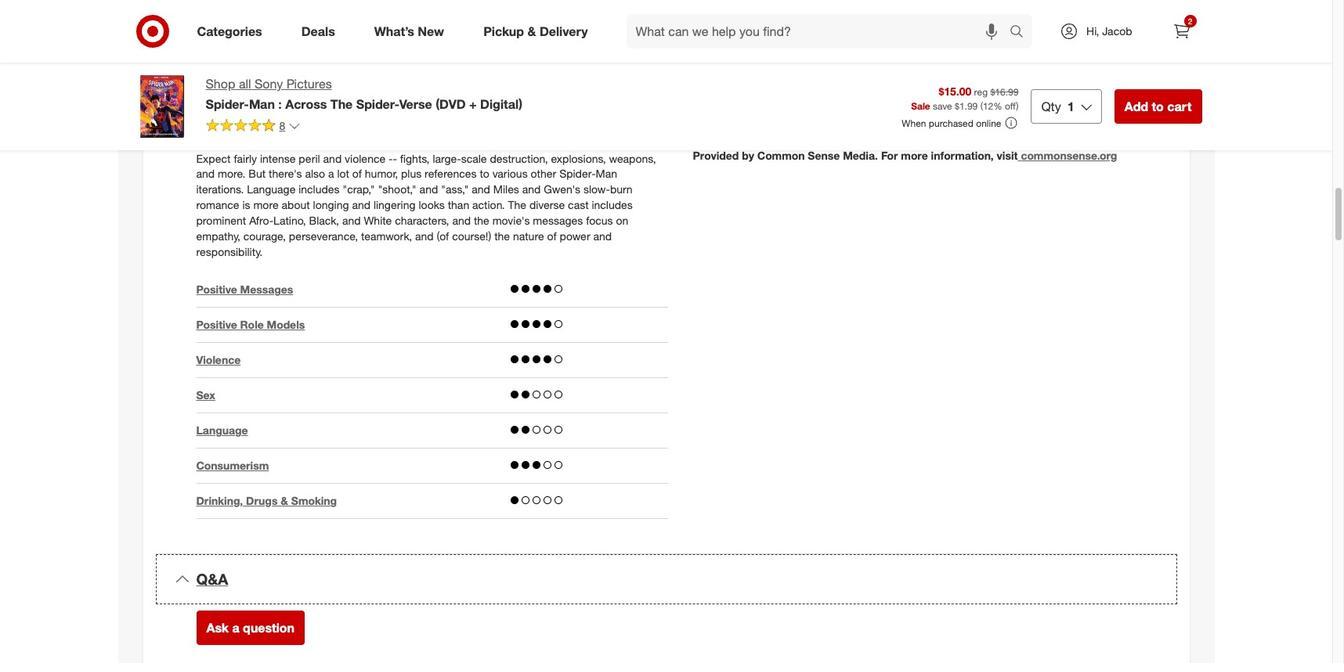 Task type: describe. For each thing, give the bounding box(es) containing it.
(voiced
[[337, 89, 373, 102]]

characters
[[282, 105, 334, 118]]

pickup & delivery link
[[470, 14, 608, 49]]

intense
[[260, 152, 296, 165]]

add to cart
[[1125, 99, 1192, 114]]

pickup
[[483, 23, 524, 39]]

you up miles?
[[1140, 17, 1158, 30]]

afro-
[[249, 214, 273, 228]]

yourself
[[754, 33, 793, 46]]

ask a question
[[206, 621, 294, 636]]

models
[[267, 318, 305, 332]]

qty
[[1041, 99, 1061, 114]]

the down new
[[429, 58, 445, 71]]

a left lot
[[328, 167, 334, 181]]

2 like from the left
[[1093, 33, 1109, 46]]

when inside what parents need to know parents need to know that spider-man: across the spider-verse is the highly anticipated sequel to 2018's excellent spider-man: into the spider-verse. more than a year after the events of the first film, both miles morales (voiced by shameik moore) and gwen stacy (hailee steinfeld) -- who are co-main characters this time around -- are dealing with threats in their parts of the spider-verse. when a "villain of the week" decides to strengthen his power, gwen and an elite team of spideys try to step in, and miles unintentionally causes a multi-verse catastrophe. expect fairly intense peril and violence -- fights, large-scale destruction, explosions, weapons, and more. but there's also a lot of humor, plus references to various other spider-man iterations. language includes "crap," "shoot," and "ass," and miles and gwen's slow-burn romance is more about longing and lingering looks than action. the diverse cast includes prominent afro-latino, black, and white characters, and the movie's messages focus on empathy, courage, perseverance, teamwork, and (of course!) the nature of power and responsibility.
[[265, 120, 294, 134]]

what inside what parents need to know parents need to know that spider-man: across the spider-verse is the highly anticipated sequel to 2018's excellent spider-man: into the spider-verse. more than a year after the events of the first film, both miles morales (voiced by shameik moore) and gwen stacy (hailee steinfeld) -- who are co-main characters this time around -- are dealing with threats in their parts of the spider-verse. when a "villain of the week" decides to strengthen his power, gwen and an elite team of spideys try to step in, and miles unintentionally causes a multi-verse catastrophe. expect fairly intense peril and violence -- fights, large-scale destruction, explosions, weapons, and more. but there's also a lot of humor, plus references to various other spider-man iterations. language includes "crap," "shoot," and "ass," and miles and gwen's slow-burn romance is more about longing and lingering looks than action. the diverse cast includes prominent afro-latino, black, and white characters, and the movie's messages focus on empathy, courage, perseverance, teamwork, and (of course!) the nature of power and responsibility.
[[196, 33, 233, 51]]

messages
[[533, 214, 583, 228]]

0 vertical spatial need
[[295, 33, 330, 51]]

image of spider-man : across the spider-verse (dvd + digital) image
[[130, 75, 193, 138]]

courage,
[[243, 230, 286, 243]]

a right 8
[[297, 120, 303, 134]]

of right the team
[[224, 136, 233, 149]]

q&a
[[196, 571, 228, 589]]

and up the course!)
[[452, 214, 471, 228]]

but
[[249, 167, 266, 181]]

a up destruction,
[[509, 136, 514, 149]]

spideys
[[236, 136, 276, 149]]

"ass,"
[[441, 183, 469, 196]]

the down sequel
[[643, 73, 658, 87]]

to inside add to cart button
[[1152, 99, 1164, 114]]

headed?
[[778, 67, 821, 80]]

romance
[[196, 199, 239, 212]]

looks
[[419, 199, 445, 212]]

deals
[[301, 23, 335, 39]]

a inside button
[[232, 621, 239, 636]]

with
[[488, 105, 508, 118]]

the down action.
[[474, 214, 489, 228]]

$15.00
[[939, 84, 972, 98]]

hope
[[1025, 67, 1050, 80]]

shop
[[206, 76, 235, 92]]

and down focus on the top left of page
[[593, 230, 612, 243]]

by inside what parents need to know parents need to know that spider-man: across the spider-verse is the highly anticipated sequel to 2018's excellent spider-man: into the spider-verse. more than a year after the events of the first film, both miles morales (voiced by shameik moore) and gwen stacy (hailee steinfeld) -- who are co-main characters this time around -- are dealing with threats in their parts of the spider-verse. when a "villain of the week" decides to strengthen his power, gwen and an elite team of spideys try to step in, and miles unintentionally causes a multi-verse catastrophe. expect fairly intense peril and violence -- fights, large-scale destruction, explosions, weapons, and more. but there's also a lot of humor, plus references to various other spider-man iterations. language includes "crap," "shoot," and "ass," and miles and gwen's slow-burn romance is more about longing and lingering looks than action. the diverse cast includes prominent afro-latino, black, and white characters, and the movie's messages focus on empathy, courage, perseverance, teamwork, and (of course!) the nature of power and responsibility.
[[376, 89, 387, 102]]

spider- down shop
[[206, 96, 249, 112]]

comics
[[954, 17, 990, 30]]

and down "crap,"
[[352, 199, 371, 212]]

and up open
[[993, 17, 1011, 30]]

1 horizontal spatial when
[[902, 117, 926, 129]]

0 vertical spatial or
[[926, 33, 936, 46]]

plus
[[401, 167, 422, 181]]

drinking, drugs & smoking button
[[196, 494, 337, 509]]

across inside shop all sony pictures spider-man : across the spider-verse (dvd + digital)
[[285, 96, 327, 112]]

burn
[[610, 183, 633, 196]]

elite
[[636, 120, 657, 134]]

about
[[282, 199, 310, 212]]

save
[[933, 101, 952, 112]]

$15.00 reg $16.99 sale save $ 1.99 ( 12 % off )
[[911, 84, 1019, 112]]

and up catastrophe.
[[600, 120, 618, 134]]

categories
[[197, 23, 262, 39]]

stacy
[[527, 89, 555, 102]]

sequel
[[633, 58, 666, 71]]

man inside what parents need to know parents need to know that spider-man: across the spider-verse is the highly anticipated sequel to 2018's excellent spider-man: into the spider-verse. more than a year after the events of the first film, both miles morales (voiced by shameik moore) and gwen stacy (hailee steinfeld) -- who are co-main characters this time around -- are dealing with threats in their parts of the spider-verse. when a "villain of the week" decides to strengthen his power, gwen and an elite team of spideys try to step in, and miles unintentionally causes a multi-verse catastrophe. expect fairly intense peril and violence -- fights, large-scale destruction, explosions, weapons, and more. but there's also a lot of humor, plus references to various other spider-man iterations. language includes "crap," "shoot," and "ass," and miles and gwen's slow-burn romance is more about longing and lingering looks than action. the diverse cast includes prominent afro-latino, black, and white characters, and the movie's messages focus on empathy, courage, perseverance, teamwork, and (of course!) the nature of power and responsibility.
[[596, 167, 617, 181]]

"canon"
[[825, 17, 864, 30]]

into
[[356, 73, 374, 87]]

shameik
[[390, 89, 433, 102]]

miles up main
[[266, 89, 292, 102]]

gwen down miles?
[[1129, 52, 1157, 65]]

representation
[[1036, 102, 1107, 115]]

sex button
[[196, 388, 215, 404]]

of up "headed?"
[[800, 52, 810, 65]]

spider- down explosions,
[[559, 167, 596, 181]]

and down more
[[474, 89, 492, 102]]

after
[[551, 73, 573, 87]]

anticipated
[[576, 58, 630, 71]]

shop all sony pictures spider-man : across the spider-verse (dvd + digital)
[[206, 76, 522, 112]]

responsibility.
[[196, 246, 262, 259]]

the up the year
[[525, 58, 541, 71]]

hi,
[[1087, 24, 1099, 38]]

white
[[364, 214, 392, 228]]

smoking
[[291, 495, 337, 508]]

verse
[[545, 136, 572, 149]]

cultural
[[776, 102, 812, 115]]

"villain
[[306, 120, 337, 134]]

2 link
[[1164, 14, 1199, 49]]

"crap,"
[[343, 183, 375, 196]]

what's
[[374, 23, 414, 39]]

excellent
[[245, 73, 288, 87]]

teamwork,
[[361, 230, 412, 243]]

the right into
[[377, 73, 393, 87]]

what inside discuss the concept of "canon" when it comes to comics and pop-culture fandoms. do you consider yourself a canon purist like miguel, or are you open to new storylines like miles? what do you think of gwen stacy's larger role in this installment? where do you think gwen and miles are headed? do you prefer them as friends, or do you hope for a romantic relationship? how is miles' cultural background explored in the sequel? why do representation and diversity matter?
[[709, 52, 734, 65]]

& inside button
[[281, 495, 288, 508]]

and down in,
[[323, 152, 342, 165]]

characters,
[[395, 214, 449, 228]]

miles down week"
[[368, 136, 394, 149]]

of down sequel
[[630, 73, 640, 87]]

who
[[196, 105, 217, 118]]

miles down various
[[493, 183, 519, 196]]

various
[[492, 167, 528, 181]]

explosions,
[[551, 152, 606, 165]]

references
[[425, 167, 477, 181]]

man inside shop all sony pictures spider-man : across the spider-verse (dvd + digital)
[[249, 96, 275, 112]]

the down movie's
[[494, 230, 510, 243]]

positive for positive role models
[[196, 318, 237, 332]]

sony
[[255, 76, 283, 92]]

1 horizontal spatial know
[[353, 33, 391, 51]]

the left $
[[935, 102, 950, 115]]

consumerism
[[196, 459, 269, 473]]

and down romantic in the top of the page
[[1110, 102, 1128, 115]]

and up action.
[[472, 183, 490, 196]]

more.
[[218, 167, 246, 181]]

stacy's
[[845, 52, 881, 65]]

1 vertical spatial verse.
[[232, 120, 262, 134]]

strengthen
[[460, 120, 513, 134]]

power
[[560, 230, 590, 243]]

an
[[621, 120, 633, 134]]

deals link
[[288, 14, 355, 49]]

what's new
[[374, 23, 444, 39]]

purchased
[[929, 117, 974, 129]]

around
[[381, 105, 416, 118]]

the down "time"
[[353, 120, 369, 134]]

"shoot,"
[[378, 183, 417, 196]]

what parents need to know parents need to know that spider-man: across the spider-verse is the highly anticipated sequel to 2018's excellent spider-man: into the spider-verse. more than a year after the events of the first film, both miles morales (voiced by shameik moore) and gwen stacy (hailee steinfeld) -- who are co-main characters this time around -- are dealing with threats in their parts of the spider-verse. when a "villain of the week" decides to strengthen his power, gwen and an elite team of spideys try to step in, and miles unintentionally causes a multi-verse catastrophe. expect fairly intense peril and violence -- fights, large-scale destruction, explosions, weapons, and more. but there's also a lot of humor, plus references to various other spider-man iterations. language includes "crap," "shoot," and "ass," and miles and gwen's slow-burn romance is more about longing and lingering looks than action. the diverse cast includes prominent afro-latino, black, and white characters, and the movie's messages focus on empathy, courage, perseverance, teamwork, and (of course!) the nature of power and responsibility.
[[196, 33, 666, 259]]

you down stacy's
[[841, 67, 859, 80]]

positive role models button
[[196, 318, 305, 333]]

of down steinfeld)
[[613, 105, 623, 118]]

information,
[[931, 149, 994, 162]]

for
[[881, 149, 898, 162]]

provided
[[693, 149, 739, 162]]

where
[[1030, 52, 1062, 65]]

are down film,
[[220, 105, 235, 118]]

commonsense.org
[[1021, 149, 1117, 162]]

0 vertical spatial do
[[1123, 17, 1137, 30]]

movie's
[[492, 214, 530, 228]]

1 horizontal spatial man:
[[365, 58, 389, 71]]

a left the year
[[518, 73, 524, 87]]

in inside what parents need to know parents need to know that spider-man: across the spider-verse is the highly anticipated sequel to 2018's excellent spider-man: into the spider-verse. more than a year after the events of the first film, both miles morales (voiced by shameik moore) and gwen stacy (hailee steinfeld) -- who are co-main characters this time around -- are dealing with threats in their parts of the spider-verse. when a "villain of the week" decides to strengthen his power, gwen and an elite team of spideys try to step in, and miles unintentionally causes a multi-verse catastrophe. expect fairly intense peril and violence -- fights, large-scale destruction, explosions, weapons, and more. but there's also a lot of humor, plus references to various other spider-man iterations. language includes "crap," "shoot," and "ass," and miles and gwen's slow-burn romance is more about longing and lingering looks than action. the diverse cast includes prominent afro-latino, black, and white characters, and the movie's messages focus on empathy, courage, perseverance, teamwork, and (of course!) the nature of power and responsibility.
[[548, 105, 557, 118]]

unintentionally
[[397, 136, 468, 149]]

(
[[980, 101, 983, 112]]

this inside what parents need to know parents need to know that spider-man: across the spider-verse is the highly anticipated sequel to 2018's excellent spider-man: into the spider-verse. more than a year after the events of the first film, both miles morales (voiced by shameik moore) and gwen stacy (hailee steinfeld) -- who are co-main characters this time around -- are dealing with threats in their parts of the spider-verse. when a "villain of the week" decides to strengthen his power, gwen and an elite team of spideys try to step in, and miles unintentionally causes a multi-verse catastrophe. expect fairly intense peril and violence -- fights, large-scale destruction, explosions, weapons, and more. but there's also a lot of humor, plus references to various other spider-man iterations. language includes "crap," "shoot," and "ass," and miles and gwen's slow-burn romance is more about longing and lingering looks than action. the diverse cast includes prominent afro-latino, black, and white characters, and the movie's messages focus on empathy, courage, perseverance, teamwork, and (of course!) the nature of power and responsibility.
[[337, 105, 354, 118]]

a right the for
[[1069, 67, 1075, 80]]

spider- up shameik
[[396, 73, 432, 87]]

spider- up week"
[[356, 96, 399, 112]]

1 vertical spatial by
[[742, 149, 754, 162]]

and down longing
[[342, 214, 361, 228]]

1 vertical spatial man:
[[328, 73, 352, 87]]

culture
[[1038, 17, 1072, 30]]

iterations.
[[196, 183, 244, 196]]

drinking,
[[196, 495, 243, 508]]



Task type: vqa. For each thing, say whether or not it's contained in the screenshot.
"VALUE OUT OF 5"
no



Task type: locate. For each thing, give the bounding box(es) containing it.
1 horizontal spatial includes
[[592, 199, 633, 212]]

and down expect
[[196, 167, 215, 181]]

step
[[308, 136, 329, 149]]

language inside what parents need to know parents need to know that spider-man: across the spider-verse is the highly anticipated sequel to 2018's excellent spider-man: into the spider-verse. more than a year after the events of the first film, both miles morales (voiced by shameik moore) and gwen stacy (hailee steinfeld) -- who are co-main characters this time around -- are dealing with threats in their parts of the spider-verse. when a "villain of the week" decides to strengthen his power, gwen and an elite team of spideys try to step in, and miles unintentionally causes a multi-verse catastrophe. expect fairly intense peril and violence -- fights, large-scale destruction, explosions, weapons, and more. but there's also a lot of humor, plus references to various other spider-man iterations. language includes "crap," "shoot," and "ass," and miles and gwen's slow-burn romance is more about longing and lingering looks than action. the diverse cast includes prominent afro-latino, black, and white characters, and the movie's messages focus on empathy, courage, perseverance, teamwork, and (of course!) the nature of power and responsibility.
[[247, 183, 296, 196]]

0 vertical spatial language
[[247, 183, 296, 196]]

& right pickup
[[528, 23, 536, 39]]

pickup & delivery
[[483, 23, 588, 39]]

know up into
[[353, 33, 391, 51]]

1 vertical spatial &
[[281, 495, 288, 508]]

when purchased online
[[902, 117, 1001, 129]]

what down consider
[[709, 52, 734, 65]]

film,
[[218, 89, 238, 102]]

0 vertical spatial what
[[196, 33, 233, 51]]

are up decides
[[431, 105, 446, 118]]

on
[[616, 214, 629, 228]]

0 vertical spatial know
[[353, 33, 391, 51]]

2
[[1188, 16, 1192, 26]]

1 vertical spatial what
[[709, 52, 734, 65]]

& right drugs
[[281, 495, 288, 508]]

0 horizontal spatial know
[[277, 58, 303, 71]]

do
[[737, 52, 750, 65], [1065, 52, 1078, 65], [988, 67, 1001, 80], [1020, 102, 1032, 115]]

their
[[560, 105, 582, 118]]

open
[[978, 33, 1004, 46]]

language button
[[196, 423, 248, 439]]

this up friends,
[[948, 52, 965, 65]]

are down "comics"
[[939, 33, 955, 46]]

includes down burn
[[592, 199, 633, 212]]

%
[[993, 101, 1002, 112]]

of up canon
[[812, 17, 821, 30]]

0 vertical spatial by
[[376, 89, 387, 102]]

in
[[936, 52, 944, 65], [923, 102, 932, 115], [548, 105, 557, 118]]

sex
[[196, 389, 215, 402]]

What can we help you find? suggestions appear below search field
[[626, 14, 1014, 49]]

0 vertical spatial &
[[528, 23, 536, 39]]

are up relationship?
[[759, 67, 774, 80]]

gwen's
[[544, 183, 581, 196]]

multi-
[[517, 136, 545, 149]]

need
[[295, 33, 330, 51], [237, 58, 262, 71]]

black,
[[309, 214, 339, 228]]

2 horizontal spatial is
[[734, 102, 742, 115]]

parents
[[196, 58, 234, 71]]

0 horizontal spatial includes
[[299, 183, 340, 196]]

in,
[[332, 136, 343, 149]]

of up in,
[[341, 120, 350, 134]]

by right provided
[[742, 149, 754, 162]]

miles?
[[1112, 33, 1144, 46]]

1 horizontal spatial what
[[709, 52, 734, 65]]

man left :
[[249, 96, 275, 112]]

large-
[[433, 152, 461, 165]]

1 horizontal spatial is
[[514, 58, 522, 71]]

online
[[976, 117, 1001, 129]]

0 horizontal spatial or
[[926, 33, 936, 46]]

positive inside positive role models button
[[196, 318, 237, 332]]

1 vertical spatial is
[[734, 102, 742, 115]]

1 vertical spatial know
[[277, 58, 303, 71]]

romantic
[[1078, 67, 1121, 80]]

1 vertical spatial positive
[[196, 318, 237, 332]]

jacob
[[1102, 24, 1132, 38]]

focus
[[586, 214, 613, 228]]

1 horizontal spatial the
[[508, 199, 526, 212]]

0 horizontal spatial what
[[196, 33, 233, 51]]

you down yourself
[[753, 52, 771, 65]]

1 vertical spatial across
[[285, 96, 327, 112]]

fairly
[[234, 152, 257, 165]]

1 positive from the top
[[196, 283, 237, 296]]

0 vertical spatial man
[[249, 96, 275, 112]]

background
[[815, 102, 874, 115]]

you up romantic in the top of the page
[[1081, 52, 1099, 65]]

0 horizontal spatial across
[[285, 96, 327, 112]]

think up "headed?"
[[774, 52, 797, 65]]

do right )
[[1020, 102, 1032, 115]]

0 horizontal spatial man:
[[328, 73, 352, 87]]

the up (hailee
[[576, 73, 592, 87]]

1 horizontal spatial than
[[493, 73, 515, 87]]

more
[[465, 73, 490, 87]]

0 vertical spatial positive
[[196, 283, 237, 296]]

like down the when
[[869, 33, 885, 46]]

consumerism button
[[196, 459, 269, 474]]

of down messages at the left of the page
[[547, 230, 557, 243]]

by
[[376, 89, 387, 102], [742, 149, 754, 162]]

1 horizontal spatial across
[[392, 58, 426, 71]]

0 horizontal spatial need
[[237, 58, 262, 71]]

spider- up into
[[328, 58, 365, 71]]

1 horizontal spatial in
[[923, 102, 932, 115]]

spider- up "morales"
[[292, 73, 328, 87]]

discuss
[[709, 17, 747, 30]]

of
[[812, 17, 821, 30], [800, 52, 810, 65], [630, 73, 640, 87], [613, 105, 623, 118], [341, 120, 350, 134], [224, 136, 233, 149], [352, 167, 362, 181], [547, 230, 557, 243]]

0 horizontal spatial by
[[376, 89, 387, 102]]

verse inside what parents need to know parents need to know that spider-man: across the spider-verse is the highly anticipated sequel to 2018's excellent spider-man: into the spider-verse. more than a year after the events of the first film, both miles morales (voiced by shameik moore) and gwen stacy (hailee steinfeld) -- who are co-main characters this time around -- are dealing with threats in their parts of the spider-verse. when a "villain of the week" decides to strengthen his power, gwen and an elite team of spideys try to step in, and miles unintentionally causes a multi-verse catastrophe. expect fairly intense peril and violence -- fights, large-scale destruction, explosions, weapons, and more. but there's also a lot of humor, plus references to various other spider-man iterations. language includes "crap," "shoot," and "ass," and miles and gwen's slow-burn romance is more about longing and lingering looks than action. the diverse cast includes prominent afro-latino, black, and white characters, and the movie's messages focus on empathy, courage, perseverance, teamwork, and (of course!) the nature of power and responsibility.
[[484, 58, 511, 71]]

1 vertical spatial includes
[[592, 199, 633, 212]]

1 vertical spatial than
[[448, 199, 469, 212]]

both
[[241, 89, 263, 102]]

media.
[[843, 149, 878, 162]]

humor,
[[365, 167, 398, 181]]

1 think from the left
[[774, 52, 797, 65]]

0 vertical spatial verse.
[[432, 73, 462, 87]]

what's new link
[[361, 14, 464, 49]]

a right ask
[[232, 621, 239, 636]]

1 horizontal spatial more
[[901, 149, 928, 162]]

sequel?
[[953, 102, 992, 115]]

fandoms.
[[1075, 17, 1120, 30]]

2 think from the left
[[1102, 52, 1126, 65]]

across up shameik
[[392, 58, 426, 71]]

do down the storylines
[[1065, 52, 1078, 65]]

0 horizontal spatial is
[[242, 199, 250, 212]]

0 horizontal spatial when
[[265, 120, 294, 134]]

gwen down canon
[[813, 52, 842, 65]]

1 vertical spatial the
[[508, 199, 526, 212]]

prefer
[[862, 67, 891, 80]]

scale
[[461, 152, 487, 165]]

+
[[469, 96, 477, 112]]

1 horizontal spatial do
[[1123, 17, 1137, 30]]

0 horizontal spatial man
[[249, 96, 275, 112]]

0 horizontal spatial than
[[448, 199, 469, 212]]

need up that
[[295, 33, 330, 51]]

1 horizontal spatial like
[[1093, 33, 1109, 46]]

by up "time"
[[376, 89, 387, 102]]

when down the sale
[[902, 117, 926, 129]]

hi, jacob
[[1087, 24, 1132, 38]]

man: up into
[[365, 58, 389, 71]]

peril
[[299, 152, 320, 165]]

do down consider
[[737, 52, 750, 65]]

1 horizontal spatial by
[[742, 149, 754, 162]]

positive left the role on the top left of page
[[196, 318, 237, 332]]

moore)
[[436, 89, 471, 102]]

this inside discuss the concept of "canon" when it comes to comics and pop-culture fandoms. do you consider yourself a canon purist like miguel, or are you open to new storylines like miles? what do you think of gwen stacy's larger role in this installment? where do you think gwen and miles are headed? do you prefer them as friends, or do you hope for a romantic relationship? how is miles' cultural background explored in the sequel? why do representation and diversity matter?
[[948, 52, 965, 65]]

more inside what parents need to know parents need to know that spider-man: across the spider-verse is the highly anticipated sequel to 2018's excellent spider-man: into the spider-verse. more than a year after the events of the first film, both miles morales (voiced by shameik moore) and gwen stacy (hailee steinfeld) -- who are co-main characters this time around -- are dealing with threats in their parts of the spider-verse. when a "villain of the week" decides to strengthen his power, gwen and an elite team of spideys try to step in, and miles unintentionally causes a multi-verse catastrophe. expect fairly intense peril and violence -- fights, large-scale destruction, explosions, weapons, and more. but there's also a lot of humor, plus references to various other spider-man iterations. language includes "crap," "shoot," and "ass," and miles and gwen's slow-burn romance is more about longing and lingering looks than action. the diverse cast includes prominent afro-latino, black, and white characters, and the movie's messages focus on empathy, courage, perseverance, teamwork, and (of course!) the nature of power and responsibility.
[[253, 199, 279, 212]]

more up afro- on the top
[[253, 199, 279, 212]]

the up an
[[626, 105, 641, 118]]

0 horizontal spatial the
[[330, 96, 353, 112]]

0 horizontal spatial in
[[548, 105, 557, 118]]

categories link
[[184, 14, 282, 49]]

course!)
[[452, 230, 491, 243]]

need up all at the top
[[237, 58, 262, 71]]

across down the pictures
[[285, 96, 327, 112]]

larger
[[884, 52, 912, 65]]

week"
[[372, 120, 402, 134]]

a down 'concept'
[[796, 33, 802, 46]]

0 vertical spatial than
[[493, 73, 515, 87]]

1 horizontal spatial verse
[[484, 58, 511, 71]]

year
[[527, 73, 547, 87]]

0 vertical spatial man:
[[365, 58, 389, 71]]

0 horizontal spatial think
[[774, 52, 797, 65]]

0 horizontal spatial verse.
[[232, 120, 262, 134]]

language down there's
[[247, 183, 296, 196]]

like down fandoms.
[[1093, 33, 1109, 46]]

try
[[279, 136, 292, 149]]

2 vertical spatial is
[[242, 199, 250, 212]]

role
[[240, 318, 264, 332]]

new
[[418, 23, 444, 39]]

or up reg
[[975, 67, 985, 80]]

in left save
[[923, 102, 932, 115]]

miguel,
[[888, 33, 923, 46]]

in right role
[[936, 52, 944, 65]]

2 positive from the top
[[196, 318, 237, 332]]

and right in,
[[346, 136, 365, 149]]

explored
[[877, 102, 920, 115]]

or down comes
[[926, 33, 936, 46]]

do right "headed?"
[[824, 67, 838, 80]]

more right for
[[901, 149, 928, 162]]

when up try
[[265, 120, 294, 134]]

miles inside discuss the concept of "canon" when it comes to comics and pop-culture fandoms. do you consider yourself a canon purist like miguel, or are you open to new storylines like miles? what do you think of gwen stacy's larger role in this installment? where do you think gwen and miles are headed? do you prefer them as friends, or do you hope for a romantic relationship? how is miles' cultural background explored in the sequel? why do representation and diversity matter?
[[730, 67, 756, 80]]

1 horizontal spatial verse.
[[432, 73, 462, 87]]

1 vertical spatial this
[[337, 105, 354, 118]]

0 vertical spatial the
[[330, 96, 353, 112]]

2018's
[[209, 73, 242, 87]]

you up $16.99
[[1004, 67, 1022, 80]]

0 horizontal spatial like
[[869, 33, 885, 46]]

main
[[255, 105, 279, 118]]

catastrophe.
[[575, 136, 636, 149]]

spider- up the team
[[196, 120, 232, 134]]

1 horizontal spatial need
[[295, 33, 330, 51]]

and down characters,
[[415, 230, 434, 243]]

you down "comics"
[[958, 33, 975, 46]]

0 vertical spatial this
[[948, 52, 965, 65]]

parts
[[585, 105, 610, 118]]

what up parents
[[196, 33, 233, 51]]

is up afro- on the top
[[242, 199, 250, 212]]

0 horizontal spatial verse
[[399, 96, 432, 112]]

0 vertical spatial across
[[392, 58, 426, 71]]

the inside shop all sony pictures spider-man : across the spider-verse (dvd + digital)
[[330, 96, 353, 112]]

dealing
[[449, 105, 485, 118]]

provided by common sense media. for more information, visit commonsense.org
[[693, 149, 1117, 162]]

and down the other
[[522, 183, 541, 196]]

is up 'diversity'
[[734, 102, 742, 115]]

causes
[[471, 136, 505, 149]]

0 vertical spatial verse
[[484, 58, 511, 71]]

messages
[[240, 283, 293, 296]]

all
[[239, 76, 251, 92]]

is inside discuss the concept of "canon" when it comes to comics and pop-culture fandoms. do you consider yourself a canon purist like miguel, or are you open to new storylines like miles? what do you think of gwen stacy's larger role in this installment? where do you think gwen and miles are headed? do you prefer them as friends, or do you hope for a romantic relationship? how is miles' cultural background explored in the sequel? why do representation and diversity matter?
[[734, 102, 742, 115]]

canon
[[805, 33, 835, 46]]

gwen down their
[[568, 120, 597, 134]]

verse. down co- in the top of the page
[[232, 120, 262, 134]]

this down '(voiced'
[[337, 105, 354, 118]]

1 vertical spatial verse
[[399, 96, 432, 112]]

do down installment?
[[988, 67, 1001, 80]]

the left "time"
[[330, 96, 353, 112]]

to
[[942, 17, 951, 30], [1007, 33, 1016, 46], [334, 33, 349, 51], [265, 58, 274, 71], [196, 73, 206, 87], [1152, 99, 1164, 114], [447, 120, 457, 134], [295, 136, 305, 149], [480, 167, 489, 181]]

0 horizontal spatial &
[[281, 495, 288, 508]]

weapons,
[[609, 152, 656, 165]]

positive inside positive messages button
[[196, 283, 237, 296]]

positive role models
[[196, 318, 305, 332]]

qty 1
[[1041, 99, 1075, 114]]

verse up more
[[484, 58, 511, 71]]

1 like from the left
[[869, 33, 885, 46]]

0 vertical spatial more
[[901, 149, 928, 162]]

1 vertical spatial need
[[237, 58, 262, 71]]

is
[[514, 58, 522, 71], [734, 102, 742, 115], [242, 199, 250, 212]]

and up the looks
[[420, 183, 438, 196]]

in up power,
[[548, 105, 557, 118]]

1 vertical spatial language
[[196, 424, 248, 437]]

how
[[709, 102, 731, 115]]

1 horizontal spatial think
[[1102, 52, 1126, 65]]

perseverance,
[[289, 230, 358, 243]]

for
[[1053, 67, 1066, 80]]

1 horizontal spatial man
[[596, 167, 617, 181]]

time
[[357, 105, 378, 118]]

first
[[196, 89, 215, 102]]

relationship?
[[709, 83, 771, 96]]

1 vertical spatial do
[[824, 67, 838, 80]]

that
[[307, 58, 325, 71]]

0 horizontal spatial more
[[253, 199, 279, 212]]

miles
[[730, 67, 756, 80], [266, 89, 292, 102], [368, 136, 394, 149], [493, 183, 519, 196]]

spider- up more
[[448, 58, 484, 71]]

slow-
[[584, 183, 610, 196]]

drinking, drugs & smoking
[[196, 495, 337, 508]]

0 vertical spatial is
[[514, 58, 522, 71]]

1 vertical spatial man
[[596, 167, 617, 181]]

1 horizontal spatial or
[[975, 67, 985, 80]]

across inside what parents need to know parents need to know that spider-man: across the spider-verse is the highly anticipated sequel to 2018's excellent spider-man: into the spider-verse. more than a year after the events of the first film, both miles morales (voiced by shameik moore) and gwen stacy (hailee steinfeld) -- who are co-main characters this time around -- are dealing with threats in their parts of the spider-verse. when a "villain of the week" decides to strengthen his power, gwen and an elite team of spideys try to step in, and miles unintentionally causes a multi-verse catastrophe. expect fairly intense peril and violence -- fights, large-scale destruction, explosions, weapons, and more. but there's also a lot of humor, plus references to various other spider-man iterations. language includes "crap," "shoot," and "ass," and miles and gwen's slow-burn romance is more about longing and lingering looks than action. the diverse cast includes prominent afro-latino, black, and white characters, and the movie's messages focus on empathy, courage, perseverance, teamwork, and (of course!) the nature of power and responsibility.
[[392, 58, 426, 71]]

0 vertical spatial includes
[[299, 183, 340, 196]]

the up yourself
[[750, 17, 766, 30]]

gwen up with
[[495, 89, 524, 102]]

than
[[493, 73, 515, 87], [448, 199, 469, 212]]

1 horizontal spatial &
[[528, 23, 536, 39]]

the inside what parents need to know parents need to know that spider-man: across the spider-verse is the highly anticipated sequel to 2018's excellent spider-man: into the spider-verse. more than a year after the events of the first film, both miles morales (voiced by shameik moore) and gwen stacy (hailee steinfeld) -- who are co-main characters this time around -- are dealing with threats in their parts of the spider-verse. when a "villain of the week" decides to strengthen his power, gwen and an elite team of spideys try to step in, and miles unintentionally causes a multi-verse catastrophe. expect fairly intense peril and violence -- fights, large-scale destruction, explosions, weapons, and more. but there's also a lot of humor, plus references to various other spider-man iterations. language includes "crap," "shoot," and "ass," and miles and gwen's slow-burn romance is more about longing and lingering looks than action. the diverse cast includes prominent afro-latino, black, and white characters, and the movie's messages focus on empathy, courage, perseverance, teamwork, and (of course!) the nature of power and responsibility.
[[508, 199, 526, 212]]

2 horizontal spatial in
[[936, 52, 944, 65]]

includes down "also"
[[299, 183, 340, 196]]

1 vertical spatial more
[[253, 199, 279, 212]]

1 vertical spatial or
[[975, 67, 985, 80]]

of right lot
[[352, 167, 362, 181]]

1 horizontal spatial this
[[948, 52, 965, 65]]

verse inside shop all sony pictures spider-man : across the spider-verse (dvd + digital)
[[399, 96, 432, 112]]

know left that
[[277, 58, 303, 71]]

delivery
[[540, 23, 588, 39]]

0 horizontal spatial this
[[337, 105, 354, 118]]

8 link
[[206, 118, 301, 136]]

man: up '(voiced'
[[328, 73, 352, 87]]

0 horizontal spatial do
[[824, 67, 838, 80]]

and up relationship?
[[709, 67, 727, 80]]

also
[[305, 167, 325, 181]]

than up digital)
[[493, 73, 515, 87]]

question
[[243, 621, 294, 636]]

positive for positive messages
[[196, 283, 237, 296]]

friends,
[[936, 67, 972, 80]]

other
[[531, 167, 556, 181]]



